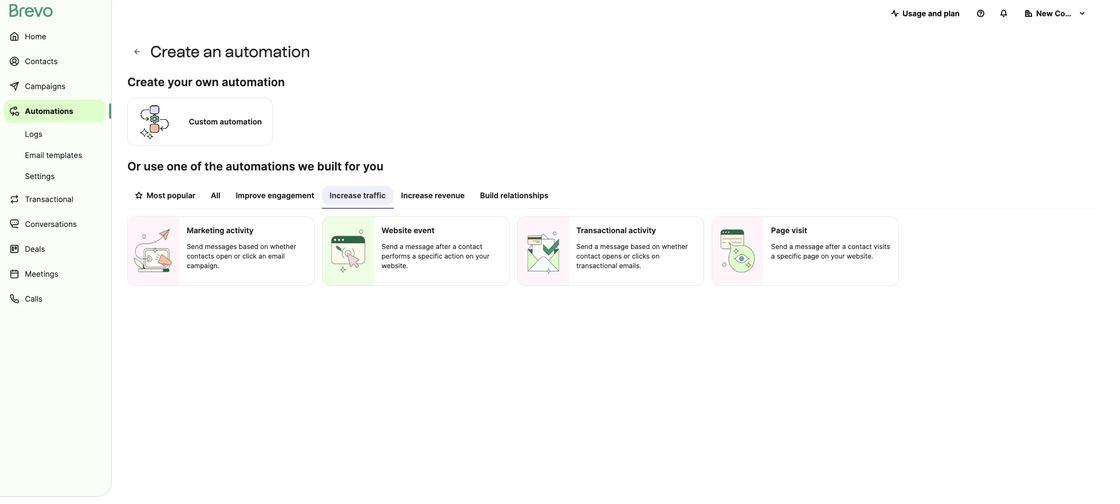 Task type: vqa. For each thing, say whether or not it's contained in the screenshot.
clicks
yes



Task type: locate. For each thing, give the bounding box(es) containing it.
increase
[[330, 191, 362, 200], [401, 191, 433, 200]]

2 vertical spatial automation
[[220, 117, 262, 126]]

0 horizontal spatial specific
[[418, 252, 443, 260]]

send for website
[[382, 242, 398, 251]]

your
[[168, 75, 193, 89], [476, 252, 490, 260], [831, 252, 845, 260]]

2 after from the left
[[826, 242, 841, 251]]

4 send from the left
[[771, 242, 788, 251]]

a inside send a message based on whether contact opens or clicks on transactional emails.
[[595, 242, 599, 251]]

1 horizontal spatial contact
[[577, 252, 601, 260]]

send messages based on whether contacts open or click an email campaign.
[[187, 242, 296, 270]]

send inside send messages based on whether contacts open or click an email campaign.
[[187, 242, 203, 251]]

website. inside send a message after a contact visits a specific page on your website.
[[847, 252, 874, 260]]

specific left page
[[777, 252, 802, 260]]

opens
[[603, 252, 622, 260]]

1 after from the left
[[436, 242, 451, 251]]

0 horizontal spatial or
[[234, 252, 240, 260]]

based up clicks
[[631, 242, 650, 251]]

send
[[187, 242, 203, 251], [382, 242, 398, 251], [577, 242, 593, 251], [771, 242, 788, 251]]

increase for increase traffic
[[330, 191, 362, 200]]

message inside send a message based on whether contact opens or clicks on transactional emails.
[[600, 242, 629, 251]]

on for website event
[[466, 252, 474, 260]]

send for transactional
[[577, 242, 593, 251]]

transactional down settings link
[[25, 195, 73, 204]]

1 horizontal spatial an
[[259, 252, 266, 260]]

increase left traffic
[[330, 191, 362, 200]]

on inside send a message after a contact visits a specific page on your website.
[[821, 252, 829, 260]]

own
[[195, 75, 219, 89]]

website. inside 'send a message after a contact performs a specific action on your website.'
[[382, 262, 408, 270]]

a up transactional
[[595, 242, 599, 251]]

message up opens
[[600, 242, 629, 251]]

your inside send a message after a contact visits a specific page on your website.
[[831, 252, 845, 260]]

improve
[[236, 191, 266, 200]]

email templates link
[[4, 146, 105, 165]]

after for website event
[[436, 242, 451, 251]]

send inside 'send a message after a contact performs a specific action on your website.'
[[382, 242, 398, 251]]

2 based from the left
[[631, 242, 650, 251]]

create for create an automation
[[150, 43, 200, 61]]

activity up clicks
[[629, 226, 656, 235]]

activity
[[226, 226, 254, 235], [629, 226, 656, 235]]

automations link
[[4, 100, 105, 123]]

your inside 'send a message after a contact performs a specific action on your website.'
[[476, 252, 490, 260]]

based up click
[[239, 242, 258, 251]]

contact left visits
[[848, 242, 872, 251]]

1 specific from the left
[[418, 252, 443, 260]]

0 horizontal spatial after
[[436, 242, 451, 251]]

message up page
[[795, 242, 824, 251]]

on right page
[[821, 252, 829, 260]]

custom automation button
[[127, 96, 273, 147]]

an up "own"
[[203, 43, 222, 61]]

transactional up opens
[[577, 226, 627, 235]]

a down page
[[771, 252, 775, 260]]

website
[[382, 226, 412, 235]]

marketing
[[187, 226, 224, 235]]

contact for website event
[[458, 242, 483, 251]]

after
[[436, 242, 451, 251], [826, 242, 841, 251]]

your right action
[[476, 252, 490, 260]]

campaigns
[[25, 81, 65, 91]]

activity up messages
[[226, 226, 254, 235]]

0 vertical spatial website.
[[847, 252, 874, 260]]

transactional
[[25, 195, 73, 204], [577, 226, 627, 235]]

0 vertical spatial transactional
[[25, 195, 73, 204]]

clicks
[[632, 252, 650, 260]]

1 vertical spatial transactional
[[577, 226, 627, 235]]

most popular
[[147, 191, 196, 200]]

1 increase from the left
[[330, 191, 362, 200]]

plan
[[944, 9, 960, 18]]

most
[[147, 191, 165, 200]]

revenue
[[435, 191, 465, 200]]

activity for transactional activity
[[629, 226, 656, 235]]

2 horizontal spatial your
[[831, 252, 845, 260]]

send a message after a contact visits a specific page on your website.
[[771, 242, 891, 260]]

send inside send a message after a contact visits a specific page on your website.
[[771, 242, 788, 251]]

send a message based on whether contact opens or clicks on transactional emails.
[[577, 242, 688, 270]]

1 horizontal spatial specific
[[777, 252, 802, 260]]

2 message from the left
[[600, 242, 629, 251]]

one
[[167, 160, 188, 173]]

dxrbf image
[[135, 192, 143, 199]]

page
[[771, 226, 790, 235]]

1 horizontal spatial website.
[[847, 252, 874, 260]]

templates
[[46, 150, 82, 160]]

or inside send messages based on whether contacts open or click an email campaign.
[[234, 252, 240, 260]]

message inside send a message after a contact visits a specific page on your website.
[[795, 242, 824, 251]]

email
[[268, 252, 285, 260]]

or
[[234, 252, 240, 260], [624, 252, 630, 260]]

send up contacts
[[187, 242, 203, 251]]

after inside send a message after a contact visits a specific page on your website.
[[826, 242, 841, 251]]

1 horizontal spatial transactional
[[577, 226, 627, 235]]

1 horizontal spatial your
[[476, 252, 490, 260]]

increase left revenue
[[401, 191, 433, 200]]

message for visit
[[795, 242, 824, 251]]

0 vertical spatial create
[[150, 43, 200, 61]]

contacts
[[187, 252, 214, 260]]

1 horizontal spatial activity
[[629, 226, 656, 235]]

specific inside send a message after a contact visits a specific page on your website.
[[777, 252, 802, 260]]

2 or from the left
[[624, 252, 630, 260]]

2 whether from the left
[[662, 242, 688, 251]]

message
[[406, 242, 434, 251], [600, 242, 629, 251], [795, 242, 824, 251]]

2 activity from the left
[[629, 226, 656, 235]]

contact for page visit
[[848, 242, 872, 251]]

2 horizontal spatial message
[[795, 242, 824, 251]]

settings link
[[4, 167, 105, 186]]

you
[[363, 160, 384, 173]]

1 horizontal spatial or
[[624, 252, 630, 260]]

2 horizontal spatial contact
[[848, 242, 872, 251]]

after inside 'send a message after a contact performs a specific action on your website.'
[[436, 242, 451, 251]]

on up email
[[260, 242, 268, 251]]

whether
[[270, 242, 296, 251], [662, 242, 688, 251]]

3 message from the left
[[795, 242, 824, 251]]

1 message from the left
[[406, 242, 434, 251]]

contacts link
[[4, 50, 105, 73]]

website.
[[847, 252, 874, 260], [382, 262, 408, 270]]

on inside send messages based on whether contacts open or click an email campaign.
[[260, 242, 268, 251]]

1 horizontal spatial message
[[600, 242, 629, 251]]

0 horizontal spatial activity
[[226, 226, 254, 235]]

conversations link
[[4, 213, 105, 236]]

0 horizontal spatial website.
[[382, 262, 408, 270]]

specific inside 'send a message after a contact performs a specific action on your website.'
[[418, 252, 443, 260]]

contact
[[458, 242, 483, 251], [848, 242, 872, 251], [577, 252, 601, 260]]

0 horizontal spatial whether
[[270, 242, 296, 251]]

0 horizontal spatial message
[[406, 242, 434, 251]]

your for website
[[476, 252, 490, 260]]

contact up transactional
[[577, 252, 601, 260]]

your right page
[[831, 252, 845, 260]]

a
[[400, 242, 404, 251], [453, 242, 457, 251], [595, 242, 599, 251], [790, 242, 793, 251], [843, 242, 846, 251], [412, 252, 416, 260], [771, 252, 775, 260]]

message inside 'send a message after a contact performs a specific action on your website.'
[[406, 242, 434, 251]]

1 based from the left
[[239, 242, 258, 251]]

logs
[[25, 129, 42, 139]]

or up emails.
[[624, 252, 630, 260]]

1 send from the left
[[187, 242, 203, 251]]

build relationships
[[480, 191, 549, 200]]

specific left action
[[418, 252, 443, 260]]

automation
[[225, 43, 310, 61], [222, 75, 285, 89], [220, 117, 262, 126]]

send up performs
[[382, 242, 398, 251]]

an right click
[[259, 252, 266, 260]]

click
[[242, 252, 257, 260]]

custom automation
[[189, 117, 262, 126]]

on right clicks
[[652, 252, 660, 260]]

tab list
[[127, 186, 1094, 209]]

0 horizontal spatial transactional
[[25, 195, 73, 204]]

based inside send a message based on whether contact opens or clicks on transactional emails.
[[631, 242, 650, 251]]

1 horizontal spatial whether
[[662, 242, 688, 251]]

increase for increase revenue
[[401, 191, 433, 200]]

the
[[205, 160, 223, 173]]

0 horizontal spatial contact
[[458, 242, 483, 251]]

on inside 'send a message after a contact performs a specific action on your website.'
[[466, 252, 474, 260]]

custom
[[189, 117, 218, 126]]

on
[[260, 242, 268, 251], [652, 242, 660, 251], [466, 252, 474, 260], [652, 252, 660, 260], [821, 252, 829, 260]]

contact inside send a message after a contact visits a specific page on your website.
[[848, 242, 872, 251]]

deals link
[[4, 238, 105, 261]]

increase traffic link
[[322, 186, 394, 209]]

activity for marketing activity
[[226, 226, 254, 235]]

1 horizontal spatial based
[[631, 242, 650, 251]]

0 horizontal spatial an
[[203, 43, 222, 61]]

0 vertical spatial an
[[203, 43, 222, 61]]

2 specific from the left
[[777, 252, 802, 260]]

1 vertical spatial automation
[[222, 75, 285, 89]]

all link
[[203, 186, 228, 208]]

on right action
[[466, 252, 474, 260]]

improve engagement link
[[228, 186, 322, 208]]

2 send from the left
[[382, 242, 398, 251]]

contact up action
[[458, 242, 483, 251]]

settings
[[25, 172, 55, 181]]

1 or from the left
[[234, 252, 240, 260]]

2 increase from the left
[[401, 191, 433, 200]]

1 whether from the left
[[270, 242, 296, 251]]

or use one of the automations we built for you
[[127, 160, 384, 173]]

1 vertical spatial website.
[[382, 262, 408, 270]]

1 vertical spatial create
[[127, 75, 165, 89]]

send inside send a message based on whether contact opens or clicks on transactional emails.
[[577, 242, 593, 251]]

create
[[150, 43, 200, 61], [127, 75, 165, 89]]

your left "own"
[[168, 75, 193, 89]]

website event
[[382, 226, 435, 235]]

increase traffic
[[330, 191, 386, 200]]

3 send from the left
[[577, 242, 593, 251]]

all
[[211, 191, 220, 200]]

0 horizontal spatial based
[[239, 242, 258, 251]]

0 horizontal spatial increase
[[330, 191, 362, 200]]

or left click
[[234, 252, 240, 260]]

page
[[804, 252, 819, 260]]

send up transactional
[[577, 242, 593, 251]]

message down the event
[[406, 242, 434, 251]]

1 vertical spatial an
[[259, 252, 266, 260]]

based inside send messages based on whether contacts open or click an email campaign.
[[239, 242, 258, 251]]

of
[[190, 160, 202, 173]]

1 activity from the left
[[226, 226, 254, 235]]

0 horizontal spatial your
[[168, 75, 193, 89]]

1 horizontal spatial after
[[826, 242, 841, 251]]

engagement
[[268, 191, 314, 200]]

send down page
[[771, 242, 788, 251]]

new company
[[1037, 9, 1091, 18]]

website. for page visit
[[847, 252, 874, 260]]

popular
[[167, 191, 196, 200]]

1 horizontal spatial increase
[[401, 191, 433, 200]]

contact inside 'send a message after a contact performs a specific action on your website.'
[[458, 242, 483, 251]]



Task type: describe. For each thing, give the bounding box(es) containing it.
on down the transactional activity on the right
[[652, 242, 660, 251]]

create for create your own automation
[[127, 75, 165, 89]]

transactional link
[[4, 188, 105, 211]]

increase revenue link
[[394, 186, 473, 208]]

for
[[345, 160, 360, 173]]

a up action
[[453, 242, 457, 251]]

built
[[317, 160, 342, 173]]

meetings
[[25, 269, 58, 279]]

relationships
[[501, 191, 549, 200]]

logs link
[[4, 125, 105, 144]]

page visit
[[771, 226, 807, 235]]

contact inside send a message based on whether contact opens or clicks on transactional emails.
[[577, 252, 601, 260]]

build relationships link
[[473, 186, 556, 208]]

specific for event
[[418, 252, 443, 260]]

0 vertical spatial automation
[[225, 43, 310, 61]]

after for page visit
[[826, 242, 841, 251]]

action
[[445, 252, 464, 260]]

campaigns link
[[4, 75, 105, 98]]

event
[[414, 226, 435, 235]]

meetings link
[[4, 263, 105, 286]]

or inside send a message based on whether contact opens or clicks on transactional emails.
[[624, 252, 630, 260]]

email
[[25, 150, 44, 160]]

and
[[928, 9, 942, 18]]

build
[[480, 191, 499, 200]]

visit
[[792, 226, 807, 235]]

whether inside send a message based on whether contact opens or clicks on transactional emails.
[[662, 242, 688, 251]]

we
[[298, 160, 314, 173]]

a up performs
[[400, 242, 404, 251]]

deals
[[25, 244, 45, 254]]

company
[[1055, 9, 1091, 18]]

specific for visit
[[777, 252, 802, 260]]

most popular link
[[127, 186, 203, 208]]

message for event
[[406, 242, 434, 251]]

website. for website event
[[382, 262, 408, 270]]

send for marketing
[[187, 242, 203, 251]]

conversations
[[25, 219, 77, 229]]

usage and plan
[[903, 9, 960, 18]]

use
[[144, 160, 164, 173]]

automations
[[226, 160, 295, 173]]

your for page
[[831, 252, 845, 260]]

performs
[[382, 252, 410, 260]]

send for page
[[771, 242, 788, 251]]

traffic
[[363, 191, 386, 200]]

home link
[[4, 25, 105, 48]]

email templates
[[25, 150, 82, 160]]

create an automation
[[150, 43, 310, 61]]

tab list containing most popular
[[127, 186, 1094, 209]]

open
[[216, 252, 232, 260]]

or
[[127, 160, 141, 173]]

calls
[[25, 294, 42, 304]]

send a message after a contact performs a specific action on your website.
[[382, 242, 490, 270]]

automation inside button
[[220, 117, 262, 126]]

increase revenue
[[401, 191, 465, 200]]

emails.
[[619, 262, 642, 270]]

transactional for transactional activity
[[577, 226, 627, 235]]

a right performs
[[412, 252, 416, 260]]

transactional activity
[[577, 226, 656, 235]]

visits
[[874, 242, 891, 251]]

automations
[[25, 106, 73, 116]]

improve engagement
[[236, 191, 314, 200]]

usage and plan button
[[884, 4, 968, 23]]

whether inside send messages based on whether contacts open or click an email campaign.
[[270, 242, 296, 251]]

create your own automation
[[127, 75, 285, 89]]

calls link
[[4, 287, 105, 310]]

marketing activity
[[187, 226, 254, 235]]

new
[[1037, 9, 1053, 18]]

transactional for transactional
[[25, 195, 73, 204]]

a down page visit
[[790, 242, 793, 251]]

on for transactional activity
[[652, 252, 660, 260]]

a left visits
[[843, 242, 846, 251]]

on for page visit
[[821, 252, 829, 260]]

transactional
[[577, 262, 618, 270]]

messages
[[205, 242, 237, 251]]

message for activity
[[600, 242, 629, 251]]

campaign.
[[187, 262, 219, 270]]

usage
[[903, 9, 926, 18]]

an inside send messages based on whether contacts open or click an email campaign.
[[259, 252, 266, 260]]

new company button
[[1018, 4, 1094, 23]]

home
[[25, 32, 46, 41]]

contacts
[[25, 57, 58, 66]]



